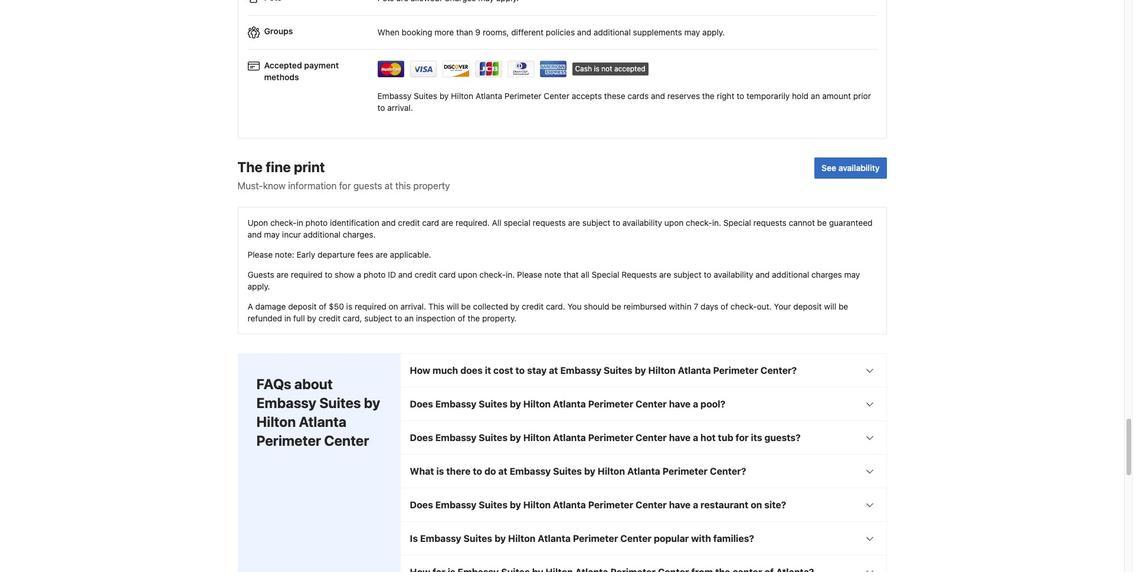 Task type: vqa. For each thing, say whether or not it's contained in the screenshot.
ADDITIONAL
yes



Task type: describe. For each thing, give the bounding box(es) containing it.
to inside how much does it cost to stay at embassy suites by hilton atlanta perimeter center? dropdown button
[[516, 366, 525, 376]]

on inside 'dropdown button'
[[751, 500, 762, 511]]

show
[[335, 270, 355, 280]]

by inside embassy suites by hilton atlanta perimeter center accepts these cards and reserves the right to temporarily hold an amount prior to arrival.
[[440, 91, 449, 101]]

should
[[584, 302, 610, 312]]

reimbursed
[[624, 302, 667, 312]]

id
[[388, 270, 396, 280]]

embassy inside 'dropdown button'
[[435, 500, 477, 511]]

atlanta up "does embassy suites by hilton atlanta perimeter center have a restaurant on site?" 'dropdown button'
[[627, 467, 660, 477]]

do
[[485, 467, 496, 477]]

does embassy suites by hilton atlanta perimeter center have a restaurant on site? button
[[401, 489, 886, 522]]

amount
[[823, 91, 851, 101]]

must-
[[238, 181, 263, 192]]

atlanta up pool?
[[678, 366, 711, 376]]

in. inside "guests are required to show a photo id and credit card upon check-in. please note that all special requests are subject to availability and additional charges may apply."
[[506, 270, 515, 280]]

is embassy suites by hilton atlanta perimeter center popular with families? button
[[401, 523, 886, 556]]

availability inside button
[[839, 163, 880, 173]]

embassy inside "dropdown button"
[[420, 534, 461, 545]]

property.
[[482, 314, 517, 324]]

card.
[[546, 302, 565, 312]]

this
[[428, 302, 445, 312]]

atlanta down the "how much does it cost to stay at embassy suites by hilton atlanta perimeter center?"
[[553, 399, 586, 410]]

out.
[[757, 302, 772, 312]]

on inside a damage deposit of $50 is required on arrival. this will be collected by credit card. you should be reimbursed within 7 days of check-out. your deposit will be refunded in full by credit card, subject to an inspection of the property.
[[389, 302, 398, 312]]

american express image
[[540, 61, 567, 77]]

families?
[[714, 534, 754, 545]]

payment
[[304, 60, 339, 70]]

center for is embassy suites by hilton atlanta perimeter center popular with families?
[[621, 534, 652, 545]]

early
[[297, 250, 315, 260]]

be inside upon check-in photo identification and credit card are required. all special requests are subject to availability upon check-in. special requests cannot be guaranteed and may incur additional charges.
[[817, 218, 827, 228]]

perimeter up pool?
[[713, 366, 759, 376]]

is for cash
[[594, 64, 600, 73]]

suites inside 'dropdown button'
[[479, 500, 508, 511]]

note
[[545, 270, 562, 280]]

rooms,
[[483, 27, 509, 37]]

perimeter inside embassy suites by hilton atlanta perimeter center accepts these cards and reserves the right to temporarily hold an amount prior to arrival.
[[505, 91, 542, 101]]

at inside how much does it cost to stay at embassy suites by hilton atlanta perimeter center? dropdown button
[[549, 366, 558, 376]]

upon inside "guests are required to show a photo id and credit card upon check-in. please note that all special requests are subject to availability and additional charges may apply."
[[458, 270, 477, 280]]

perimeter inside faqs about embassy suites by hilton atlanta perimeter center
[[257, 433, 321, 450]]

incur
[[282, 230, 301, 240]]

diners club image
[[507, 61, 535, 77]]

subject inside a damage deposit of $50 is required on arrival. this will be collected by credit card. you should be reimbursed within 7 days of check-out. your deposit will be refunded in full by credit card, subject to an inspection of the property.
[[364, 314, 392, 324]]

site?
[[765, 500, 787, 511]]

this
[[395, 181, 411, 192]]

guests?
[[765, 433, 801, 444]]

charges
[[812, 270, 842, 280]]

what is there to do at embassy suites by hilton atlanta perimeter center?
[[410, 467, 747, 477]]

does for does embassy suites by hilton atlanta perimeter center have a pool?
[[410, 399, 433, 410]]

at inside the fine print must-know information for guests at this property
[[385, 181, 393, 192]]

photo inside "guests are required to show a photo id and credit card upon check-in. please note that all special requests are subject to availability and additional charges may apply."
[[364, 270, 386, 280]]

print
[[294, 159, 325, 176]]

0 vertical spatial apply.
[[703, 27, 725, 37]]

requests
[[622, 270, 657, 280]]

$50
[[329, 302, 344, 312]]

a for does embassy suites by hilton atlanta perimeter center have a restaurant on site?
[[693, 500, 698, 511]]

when
[[378, 27, 400, 37]]

in. inside upon check-in photo identification and credit card are required. all special requests are subject to availability upon check-in. special requests cannot be guaranteed and may incur additional charges.
[[712, 218, 721, 228]]

see availability button
[[815, 158, 887, 179]]

in inside a damage deposit of $50 is required on arrival. this will be collected by credit card. you should be reimbursed within 7 days of check-out. your deposit will be refunded in full by credit card, subject to an inspection of the property.
[[284, 314, 291, 324]]

hold
[[792, 91, 809, 101]]

credit inside upon check-in photo identification and credit card are required. all special requests are subject to availability upon check-in. special requests cannot be guaranteed and may incur additional charges.
[[398, 218, 420, 228]]

is
[[410, 534, 418, 545]]

know
[[263, 181, 286, 192]]

jcb image
[[475, 61, 502, 77]]

does for does embassy suites by hilton atlanta perimeter center have a hot tub for its guests?
[[410, 433, 433, 444]]

card inside "guests are required to show a photo id and credit card upon check-in. please note that all special requests are subject to availability and additional charges may apply."
[[439, 270, 456, 280]]

center inside faqs about embassy suites by hilton atlanta perimeter center
[[324, 433, 369, 450]]

faqs
[[257, 376, 291, 393]]

cards
[[628, 91, 649, 101]]

does
[[460, 366, 483, 376]]

note:
[[275, 250, 294, 260]]

9
[[475, 27, 481, 37]]

please note: early departure fees are applicable.
[[248, 250, 431, 260]]

availability inside upon check-in photo identification and credit card are required. all special requests are subject to availability upon check-in. special requests cannot be guaranteed and may incur additional charges.
[[623, 218, 662, 228]]

about
[[294, 376, 333, 393]]

booking
[[402, 27, 432, 37]]

atlanta down does embassy suites by hilton atlanta perimeter center have a pool?
[[553, 433, 586, 444]]

please inside "guests are required to show a photo id and credit card upon check-in. please note that all special requests are subject to availability and additional charges may apply."
[[517, 270, 542, 280]]

how
[[410, 366, 430, 376]]

are right requests
[[659, 270, 671, 280]]

center for does embassy suites by hilton atlanta perimeter center have a restaurant on site?
[[636, 500, 667, 511]]

your
[[774, 302, 791, 312]]

a damage deposit of $50 is required on arrival. this will be collected by credit card. you should be reimbursed within 7 days of check-out. your deposit will be refunded in full by credit card, subject to an inspection of the property.
[[248, 302, 848, 324]]

for inside the fine print must-know information for guests at this property
[[339, 181, 351, 192]]

special inside "guests are required to show a photo id and credit card upon check-in. please note that all special requests are subject to availability and additional charges may apply."
[[592, 270, 620, 280]]

does embassy suites by hilton atlanta perimeter center have a pool?
[[410, 399, 726, 410]]

perimeter down does embassy suites by hilton atlanta perimeter center have a pool? dropdown button
[[588, 433, 634, 444]]

methods
[[264, 72, 299, 82]]

upon inside upon check-in photo identification and credit card are required. all special requests are subject to availability upon check-in. special requests cannot be guaranteed and may incur additional charges.
[[665, 218, 684, 228]]

all
[[492, 218, 502, 228]]

2 deposit from the left
[[794, 302, 822, 312]]

accepted
[[264, 60, 302, 70]]

cost
[[494, 366, 513, 376]]

in inside upon check-in photo identification and credit card are required. all special requests are subject to availability upon check-in. special requests cannot be guaranteed and may incur additional charges.
[[297, 218, 303, 228]]

restaurant
[[701, 500, 749, 511]]

are up that
[[568, 218, 580, 228]]

not
[[602, 64, 612, 73]]

with
[[691, 534, 711, 545]]

2 requests from the left
[[754, 218, 787, 228]]

cash
[[575, 64, 592, 73]]

availability inside "guests are required to show a photo id and credit card upon check-in. please note that all special requests are subject to availability and additional charges may apply."
[[714, 270, 754, 280]]

suites inside faqs about embassy suites by hilton atlanta perimeter center
[[319, 395, 361, 412]]

pool?
[[701, 399, 726, 410]]

embassy suites by hilton atlanta perimeter center accepts these cards and reserves the right to temporarily hold an amount prior to arrival.
[[378, 91, 871, 113]]

1 will from the left
[[447, 302, 459, 312]]

arrival. inside a damage deposit of $50 is required on arrival. this will be collected by credit card. you should be reimbursed within 7 days of check-out. your deposit will be refunded in full by credit card, subject to an inspection of the property.
[[401, 302, 426, 312]]

check- inside a damage deposit of $50 is required on arrival. this will be collected by credit card. you should be reimbursed within 7 days of check-out. your deposit will be refunded in full by credit card, subject to an inspection of the property.
[[731, 302, 757, 312]]

a
[[248, 302, 253, 312]]

when booking more than 9 rooms, different policies and additional supplements may apply.
[[378, 27, 725, 37]]

collected
[[473, 302, 508, 312]]

reserves
[[668, 91, 700, 101]]

photo inside upon check-in photo identification and credit card are required. all special requests are subject to availability upon check-in. special requests cannot be guaranteed and may incur additional charges.
[[306, 218, 328, 228]]

see
[[822, 163, 837, 173]]

1 horizontal spatial center?
[[761, 366, 797, 376]]

temporarily
[[747, 91, 790, 101]]

special
[[504, 218, 531, 228]]

different
[[511, 27, 544, 37]]

hot
[[701, 433, 716, 444]]

departure
[[318, 250, 355, 260]]

1 horizontal spatial of
[[458, 314, 466, 324]]

hilton inside embassy suites by hilton atlanta perimeter center accepts these cards and reserves the right to temporarily hold an amount prior to arrival.
[[451, 91, 473, 101]]

7
[[694, 302, 699, 312]]

applicable.
[[390, 250, 431, 260]]

upon check-in photo identification and credit card are required. all special requests are subject to availability upon check-in. special requests cannot be guaranteed and may incur additional charges.
[[248, 218, 873, 240]]

cash is not accepted
[[575, 64, 646, 73]]

guests are required to show a photo id and credit card upon check-in. please note that all special requests are subject to availability and additional charges may apply.
[[248, 270, 860, 292]]

and right identification
[[382, 218, 396, 228]]

right
[[717, 91, 735, 101]]

full
[[293, 314, 305, 324]]



Task type: locate. For each thing, give the bounding box(es) containing it.
1 vertical spatial special
[[592, 270, 620, 280]]

1 vertical spatial center?
[[710, 467, 747, 477]]

center inside "dropdown button"
[[621, 534, 652, 545]]

have for pool?
[[669, 399, 691, 410]]

may right charges
[[844, 270, 860, 280]]

visa image
[[410, 61, 437, 77]]

2 vertical spatial may
[[844, 270, 860, 280]]

0 vertical spatial in
[[297, 218, 303, 228]]

be left "collected"
[[461, 302, 471, 312]]

2 vertical spatial subject
[[364, 314, 392, 324]]

be right cannot
[[817, 218, 827, 228]]

accepts
[[572, 91, 602, 101]]

be right should
[[612, 302, 621, 312]]

hilton inside 'dropdown button'
[[523, 500, 551, 511]]

additional inside upon check-in photo identification and credit card are required. all special requests are subject to availability upon check-in. special requests cannot be guaranteed and may incur additional charges.
[[303, 230, 341, 240]]

1 horizontal spatial an
[[811, 91, 820, 101]]

special inside upon check-in photo identification and credit card are required. all special requests are subject to availability upon check-in. special requests cannot be guaranteed and may incur additional charges.
[[724, 218, 751, 228]]

how much does it cost to stay at embassy suites by hilton atlanta perimeter center?
[[410, 366, 797, 376]]

accordion control element
[[400, 354, 887, 573]]

1 horizontal spatial the
[[702, 91, 715, 101]]

perimeter down "faqs"
[[257, 433, 321, 450]]

perimeter down diners club image at the top of the page
[[505, 91, 542, 101]]

have for restaurant
[[669, 500, 691, 511]]

arrival. left this
[[401, 302, 426, 312]]

hilton
[[451, 91, 473, 101], [648, 366, 676, 376], [523, 399, 551, 410], [257, 414, 296, 431], [523, 433, 551, 444], [598, 467, 625, 477], [523, 500, 551, 511], [508, 534, 536, 545]]

embassy inside faqs about embassy suites by hilton atlanta perimeter center
[[257, 395, 316, 412]]

is right what
[[436, 467, 444, 477]]

photo up early
[[306, 218, 328, 228]]

by inside faqs about embassy suites by hilton atlanta perimeter center
[[364, 395, 380, 412]]

atlanta down what is there to do at embassy suites by hilton atlanta perimeter center?
[[553, 500, 586, 511]]

1 vertical spatial arrival.
[[401, 302, 426, 312]]

does embassy suites by hilton atlanta perimeter center have a hot tub for its guests? button
[[401, 422, 886, 455]]

to inside what is there to do at embassy suites by hilton atlanta perimeter center? dropdown button
[[473, 467, 482, 477]]

card
[[422, 218, 439, 228], [439, 270, 456, 280]]

may down upon
[[264, 230, 280, 240]]

check-
[[270, 218, 297, 228], [686, 218, 712, 228], [480, 270, 506, 280], [731, 302, 757, 312]]

to
[[737, 91, 745, 101], [378, 103, 385, 113], [613, 218, 620, 228], [325, 270, 333, 280], [704, 270, 712, 280], [395, 314, 402, 324], [516, 366, 525, 376], [473, 467, 482, 477]]

of left $50
[[319, 302, 327, 312]]

at
[[385, 181, 393, 192], [549, 366, 558, 376], [498, 467, 508, 477]]

supplements
[[633, 27, 682, 37]]

1 horizontal spatial upon
[[665, 218, 684, 228]]

additional up departure
[[303, 230, 341, 240]]

atlanta down does embassy suites by hilton atlanta perimeter center have a restaurant on site? in the bottom of the page
[[538, 534, 571, 545]]

deposit up full
[[288, 302, 317, 312]]

its
[[751, 433, 763, 444]]

fine
[[266, 159, 291, 176]]

1 vertical spatial card
[[439, 270, 456, 280]]

the fine print must-know information for guests at this property
[[238, 159, 450, 192]]

by inside "dropdown button"
[[495, 534, 506, 545]]

subject inside "guests are required to show a photo id and credit card upon check-in. please note that all special requests are subject to availability and additional charges may apply."
[[674, 270, 702, 280]]

card up this
[[439, 270, 456, 280]]

arrival.
[[387, 103, 413, 113], [401, 302, 426, 312]]

credit left card. in the bottom left of the page
[[522, 302, 544, 312]]

0 horizontal spatial is
[[346, 302, 353, 312]]

0 horizontal spatial additional
[[303, 230, 341, 240]]

does inside 'dropdown button'
[[410, 500, 433, 511]]

2 horizontal spatial is
[[594, 64, 600, 73]]

1 vertical spatial upon
[[458, 270, 477, 280]]

be down charges
[[839, 302, 848, 312]]

0 vertical spatial at
[[385, 181, 393, 192]]

will right this
[[447, 302, 459, 312]]

inspection
[[416, 314, 456, 324]]

availability up requests
[[623, 218, 662, 228]]

1 horizontal spatial at
[[498, 467, 508, 477]]

arrival. down mastercard icon
[[387, 103, 413, 113]]

2 vertical spatial have
[[669, 500, 691, 511]]

discover image
[[442, 61, 470, 77]]

1 have from the top
[[669, 399, 691, 410]]

hilton inside "dropdown button"
[[508, 534, 536, 545]]

suites
[[414, 91, 437, 101], [604, 366, 633, 376], [319, 395, 361, 412], [479, 399, 508, 410], [479, 433, 508, 444], [553, 467, 582, 477], [479, 500, 508, 511], [464, 534, 493, 545]]

0 horizontal spatial in.
[[506, 270, 515, 280]]

apply. down guests
[[248, 282, 270, 292]]

charges.
[[343, 230, 376, 240]]

1 vertical spatial an
[[405, 314, 414, 324]]

atlanta inside embassy suites by hilton atlanta perimeter center accepts these cards and reserves the right to temporarily hold an amount prior to arrival.
[[476, 91, 502, 101]]

are right fees
[[376, 250, 388, 260]]

1 vertical spatial is
[[346, 302, 353, 312]]

perimeter down does embassy suites by hilton atlanta perimeter center have a restaurant on site? in the bottom of the page
[[573, 534, 618, 545]]

0 vertical spatial for
[[339, 181, 351, 192]]

0 vertical spatial subject
[[583, 218, 611, 228]]

additional up "cash is not accepted"
[[594, 27, 631, 37]]

embassy right is
[[420, 534, 461, 545]]

card,
[[343, 314, 362, 324]]

is inside a damage deposit of $50 is required on arrival. this will be collected by credit card. you should be reimbursed within 7 days of check-out. your deposit will be refunded in full by credit card, subject to an inspection of the property.
[[346, 302, 353, 312]]

availability right see
[[839, 163, 880, 173]]

subject inside upon check-in photo identification and credit card are required. all special requests are subject to availability upon check-in. special requests cannot be guaranteed and may incur additional charges.
[[583, 218, 611, 228]]

prior
[[854, 91, 871, 101]]

0 vertical spatial in.
[[712, 218, 721, 228]]

groups
[[264, 26, 293, 36]]

does for does embassy suites by hilton atlanta perimeter center have a restaurant on site?
[[410, 500, 433, 511]]

have up popular
[[669, 500, 691, 511]]

a for does embassy suites by hilton atlanta perimeter center have a hot tub for its guests?
[[693, 433, 698, 444]]

at left this
[[385, 181, 393, 192]]

0 horizontal spatial center?
[[710, 467, 747, 477]]

1 horizontal spatial subject
[[583, 218, 611, 228]]

required up card,
[[355, 302, 387, 312]]

apply. inside "guests are required to show a photo id and credit card upon check-in. please note that all special requests are subject to availability and additional charges may apply."
[[248, 282, 270, 292]]

tub
[[718, 433, 734, 444]]

will down charges
[[824, 302, 837, 312]]

1 horizontal spatial special
[[724, 218, 751, 228]]

1 vertical spatial required
[[355, 302, 387, 312]]

are
[[441, 218, 454, 228], [568, 218, 580, 228], [376, 250, 388, 260], [277, 270, 289, 280], [659, 270, 671, 280]]

0 horizontal spatial an
[[405, 314, 414, 324]]

does down what
[[410, 500, 433, 511]]

2 vertical spatial availability
[[714, 270, 754, 280]]

guests
[[354, 181, 382, 192]]

at right stay
[[549, 366, 558, 376]]

for left its
[[736, 433, 749, 444]]

requests
[[533, 218, 566, 228], [754, 218, 787, 228]]

is embassy suites by hilton atlanta perimeter center popular with families?
[[410, 534, 754, 545]]

0 horizontal spatial at
[[385, 181, 393, 192]]

the
[[702, 91, 715, 101], [468, 314, 480, 324]]

1 horizontal spatial is
[[436, 467, 444, 477]]

information
[[288, 181, 337, 192]]

embassy down much
[[435, 399, 477, 410]]

the inside embassy suites by hilton atlanta perimeter center accepts these cards and reserves the right to temporarily hold an amount prior to arrival.
[[702, 91, 715, 101]]

deposit right your
[[794, 302, 822, 312]]

suites inside "dropdown button"
[[464, 534, 493, 545]]

1 vertical spatial subject
[[674, 270, 702, 280]]

1 horizontal spatial will
[[824, 302, 837, 312]]

1 vertical spatial for
[[736, 433, 749, 444]]

0 horizontal spatial please
[[248, 250, 273, 260]]

in left full
[[284, 314, 291, 324]]

is left not
[[594, 64, 600, 73]]

center for does embassy suites by hilton atlanta perimeter center have a pool?
[[636, 399, 667, 410]]

0 vertical spatial may
[[685, 27, 700, 37]]

3 have from the top
[[669, 500, 691, 511]]

a left restaurant
[[693, 500, 698, 511]]

and up out.
[[756, 270, 770, 280]]

in up incur
[[297, 218, 303, 228]]

2 horizontal spatial at
[[549, 366, 558, 376]]

required down early
[[291, 270, 323, 280]]

photo
[[306, 218, 328, 228], [364, 270, 386, 280]]

0 horizontal spatial for
[[339, 181, 351, 192]]

is
[[594, 64, 600, 73], [346, 302, 353, 312], [436, 467, 444, 477]]

and inside embassy suites by hilton atlanta perimeter center accepts these cards and reserves the right to temporarily hold an amount prior to arrival.
[[651, 91, 665, 101]]

center?
[[761, 366, 797, 376], [710, 467, 747, 477]]

atlanta down jcb icon on the left top of page
[[476, 91, 502, 101]]

1 horizontal spatial in.
[[712, 218, 721, 228]]

is for what
[[436, 467, 444, 477]]

for inside dropdown button
[[736, 433, 749, 444]]

2 horizontal spatial subject
[[674, 270, 702, 280]]

a right show
[[357, 270, 361, 280]]

fees
[[357, 250, 373, 260]]

1 vertical spatial does
[[410, 433, 433, 444]]

embassy down mastercard icon
[[378, 91, 412, 101]]

availability
[[839, 163, 880, 173], [623, 218, 662, 228], [714, 270, 754, 280]]

1 horizontal spatial additional
[[594, 27, 631, 37]]

a left pool?
[[693, 399, 698, 410]]

requests left cannot
[[754, 218, 787, 228]]

1 vertical spatial may
[[264, 230, 280, 240]]

accepted payment methods
[[264, 60, 339, 82]]

perimeter inside 'dropdown button'
[[588, 500, 634, 511]]

center inside embassy suites by hilton atlanta perimeter center accepts these cards and reserves the right to temporarily hold an amount prior to arrival.
[[544, 91, 570, 101]]

within
[[669, 302, 692, 312]]

embassy down the there
[[435, 500, 477, 511]]

0 horizontal spatial apply.
[[248, 282, 270, 292]]

of right inspection at left bottom
[[458, 314, 466, 324]]

you
[[568, 302, 582, 312]]

0 horizontal spatial of
[[319, 302, 327, 312]]

apply. right the supplements on the right of page
[[703, 27, 725, 37]]

there
[[446, 467, 471, 477]]

0 vertical spatial an
[[811, 91, 820, 101]]

required.
[[456, 218, 490, 228]]

are down note:
[[277, 270, 289, 280]]

atlanta down about
[[299, 414, 347, 431]]

0 vertical spatial special
[[724, 218, 751, 228]]

does down the how
[[410, 399, 433, 410]]

guaranteed
[[829, 218, 873, 228]]

3 does from the top
[[410, 500, 433, 511]]

does
[[410, 399, 433, 410], [410, 433, 433, 444], [410, 500, 433, 511]]

perimeter
[[505, 91, 542, 101], [713, 366, 759, 376], [588, 399, 634, 410], [257, 433, 321, 450], [588, 433, 634, 444], [663, 467, 708, 477], [588, 500, 634, 511], [573, 534, 618, 545]]

embassy
[[378, 91, 412, 101], [560, 366, 602, 376], [257, 395, 316, 412], [435, 399, 477, 410], [435, 433, 477, 444], [510, 467, 551, 477], [435, 500, 477, 511], [420, 534, 461, 545]]

0 horizontal spatial in
[[284, 314, 291, 324]]

1 deposit from the left
[[288, 302, 317, 312]]

0 horizontal spatial upon
[[458, 270, 477, 280]]

is up card,
[[346, 302, 353, 312]]

please up guests
[[248, 250, 273, 260]]

have
[[669, 399, 691, 410], [669, 433, 691, 444], [669, 500, 691, 511]]

have left pool?
[[669, 399, 691, 410]]

an right hold
[[811, 91, 820, 101]]

1 horizontal spatial availability
[[714, 270, 754, 280]]

an inside a damage deposit of $50 is required on arrival. this will be collected by credit card. you should be reimbursed within 7 days of check-out. your deposit will be refunded in full by credit card, subject to an inspection of the property.
[[405, 314, 414, 324]]

refunded
[[248, 314, 282, 324]]

2 horizontal spatial additional
[[772, 270, 809, 280]]

0 horizontal spatial deposit
[[288, 302, 317, 312]]

1 vertical spatial please
[[517, 270, 542, 280]]

are left required.
[[441, 218, 454, 228]]

2 vertical spatial does
[[410, 500, 433, 511]]

it
[[485, 366, 491, 376]]

in.
[[712, 218, 721, 228], [506, 270, 515, 280]]

perimeter down hot
[[663, 467, 708, 477]]

the inside a damage deposit of $50 is required on arrival. this will be collected by credit card. you should be reimbursed within 7 days of check-out. your deposit will be refunded in full by credit card, subject to an inspection of the property.
[[468, 314, 480, 324]]

1 requests from the left
[[533, 218, 566, 228]]

at right do
[[498, 467, 508, 477]]

on
[[389, 302, 398, 312], [751, 500, 762, 511]]

0 vertical spatial availability
[[839, 163, 880, 173]]

card down property
[[422, 218, 439, 228]]

embassy up the there
[[435, 433, 477, 444]]

a inside 'dropdown button'
[[693, 500, 698, 511]]

0 horizontal spatial special
[[592, 270, 620, 280]]

may
[[685, 27, 700, 37], [264, 230, 280, 240], [844, 270, 860, 280]]

2 have from the top
[[669, 433, 691, 444]]

upon
[[248, 218, 268, 228]]

how much does it cost to stay at embassy suites by hilton atlanta perimeter center? button
[[401, 354, 886, 388]]

1 horizontal spatial required
[[355, 302, 387, 312]]

1 vertical spatial in.
[[506, 270, 515, 280]]

credit inside "guests are required to show a photo id and credit card upon check-in. please note that all special requests are subject to availability and additional charges may apply."
[[415, 270, 437, 280]]

availability up days
[[714, 270, 754, 280]]

1 vertical spatial additional
[[303, 230, 341, 240]]

perimeter up does embassy suites by hilton atlanta perimeter center have a hot tub for its guests?
[[588, 399, 634, 410]]

1 horizontal spatial requests
[[754, 218, 787, 228]]

credit down $50
[[319, 314, 341, 324]]

1 horizontal spatial may
[[685, 27, 700, 37]]

perimeter up is embassy suites by hilton atlanta perimeter center popular with families?
[[588, 500, 634, 511]]

embassy right do
[[510, 467, 551, 477]]

1 vertical spatial have
[[669, 433, 691, 444]]

to inside a damage deposit of $50 is required on arrival. this will be collected by credit card. you should be reimbursed within 7 days of check-out. your deposit will be refunded in full by credit card, subject to an inspection of the property.
[[395, 314, 402, 324]]

the left right at top
[[702, 91, 715, 101]]

subject up all
[[583, 218, 611, 228]]

does embassy suites by hilton atlanta perimeter center have a restaurant on site?
[[410, 500, 787, 511]]

perimeter inside "dropdown button"
[[573, 534, 618, 545]]

and right policies
[[577, 27, 592, 37]]

of right days
[[721, 302, 729, 312]]

1 horizontal spatial on
[[751, 500, 762, 511]]

a for does embassy suites by hilton atlanta perimeter center have a pool?
[[693, 399, 698, 410]]

1 horizontal spatial in
[[297, 218, 303, 228]]

that
[[564, 270, 579, 280]]

required inside "guests are required to show a photo id and credit card upon check-in. please note that all special requests are subject to availability and additional charges may apply."
[[291, 270, 323, 280]]

what
[[410, 467, 434, 477]]

2 does from the top
[[410, 433, 433, 444]]

0 vertical spatial card
[[422, 218, 439, 228]]

credit up applicable. in the top of the page
[[398, 218, 420, 228]]

2 vertical spatial is
[[436, 467, 444, 477]]

may right the supplements on the right of page
[[685, 27, 700, 37]]

additional up your
[[772, 270, 809, 280]]

required inside a damage deposit of $50 is required on arrival. this will be collected by credit card. you should be reimbursed within 7 days of check-out. your deposit will be refunded in full by credit card, subject to an inspection of the property.
[[355, 302, 387, 312]]

to inside upon check-in photo identification and credit card are required. all special requests are subject to availability upon check-in. special requests cannot be guaranteed and may incur additional charges.
[[613, 218, 620, 228]]

1 horizontal spatial apply.
[[703, 27, 725, 37]]

for left guests
[[339, 181, 351, 192]]

embassy up does embassy suites by hilton atlanta perimeter center have a pool?
[[560, 366, 602, 376]]

1 vertical spatial photo
[[364, 270, 386, 280]]

0 vertical spatial on
[[389, 302, 398, 312]]

1 does from the top
[[410, 399, 433, 410]]

at inside what is there to do at embassy suites by hilton atlanta perimeter center? dropdown button
[[498, 467, 508, 477]]

0 horizontal spatial availability
[[623, 218, 662, 228]]

may inside "guests are required to show a photo id and credit card upon check-in. please note that all special requests are subject to availability and additional charges may apply."
[[844, 270, 860, 280]]

is inside dropdown button
[[436, 467, 444, 477]]

and
[[577, 27, 592, 37], [651, 91, 665, 101], [382, 218, 396, 228], [248, 230, 262, 240], [398, 270, 413, 280], [756, 270, 770, 280]]

does embassy suites by hilton atlanta perimeter center have a hot tub for its guests?
[[410, 433, 801, 444]]

card inside upon check-in photo identification and credit card are required. all special requests are subject to availability upon check-in. special requests cannot be guaranteed and may incur additional charges.
[[422, 218, 439, 228]]

atlanta inside 'dropdown button'
[[553, 500, 586, 511]]

an
[[811, 91, 820, 101], [405, 314, 414, 324]]

hilton inside faqs about embassy suites by hilton atlanta perimeter center
[[257, 414, 296, 431]]

0 horizontal spatial subject
[[364, 314, 392, 324]]

will
[[447, 302, 459, 312], [824, 302, 837, 312]]

subject right card,
[[364, 314, 392, 324]]

atlanta inside "dropdown button"
[[538, 534, 571, 545]]

have left hot
[[669, 433, 691, 444]]

0 horizontal spatial on
[[389, 302, 398, 312]]

popular
[[654, 534, 689, 545]]

stay
[[527, 366, 547, 376]]

an inside embassy suites by hilton atlanta perimeter center accepts these cards and reserves the right to temporarily hold an amount prior to arrival.
[[811, 91, 820, 101]]

embassy inside embassy suites by hilton atlanta perimeter center accepts these cards and reserves the right to temporarily hold an amount prior to arrival.
[[378, 91, 412, 101]]

please left note
[[517, 270, 542, 280]]

arrival. inside embassy suites by hilton atlanta perimeter center accepts these cards and reserves the right to temporarily hold an amount prior to arrival.
[[387, 103, 413, 113]]

2 vertical spatial at
[[498, 467, 508, 477]]

mastercard image
[[378, 61, 405, 77]]

requests right special
[[533, 218, 566, 228]]

by inside 'dropdown button'
[[510, 500, 521, 511]]

0 vertical spatial additional
[[594, 27, 631, 37]]

check- inside "guests are required to show a photo id and credit card upon check-in. please note that all special requests are subject to availability and additional charges may apply."
[[480, 270, 506, 280]]

2 horizontal spatial of
[[721, 302, 729, 312]]

does embassy suites by hilton atlanta perimeter center have a pool? button
[[401, 388, 886, 421]]

embassy down "faqs"
[[257, 395, 316, 412]]

atlanta inside faqs about embassy suites by hilton atlanta perimeter center
[[299, 414, 347, 431]]

and right id
[[398, 270, 413, 280]]

credit down applicable. in the top of the page
[[415, 270, 437, 280]]

0 vertical spatial arrival.
[[387, 103, 413, 113]]

suites inside embassy suites by hilton atlanta perimeter center accepts these cards and reserves the right to temporarily hold an amount prior to arrival.
[[414, 91, 437, 101]]

more
[[435, 27, 454, 37]]

an left inspection at left bottom
[[405, 314, 414, 324]]

upon
[[665, 218, 684, 228], [458, 270, 477, 280]]

1 horizontal spatial deposit
[[794, 302, 822, 312]]

2 vertical spatial additional
[[772, 270, 809, 280]]

1 vertical spatial at
[[549, 366, 558, 376]]

0 vertical spatial center?
[[761, 366, 797, 376]]

1 horizontal spatial for
[[736, 433, 749, 444]]

1 vertical spatial the
[[468, 314, 480, 324]]

special
[[724, 218, 751, 228], [592, 270, 620, 280]]

accepted payment methods and conditions element
[[248, 55, 877, 81]]

days
[[701, 302, 719, 312]]

a inside "guests are required to show a photo id and credit card upon check-in. please note that all special requests are subject to availability and additional charges may apply."
[[357, 270, 361, 280]]

have for hot
[[669, 433, 691, 444]]

1 vertical spatial apply.
[[248, 282, 270, 292]]

1 vertical spatial on
[[751, 500, 762, 511]]

and down upon
[[248, 230, 262, 240]]

0 vertical spatial please
[[248, 250, 273, 260]]

is inside the 'accepted payment methods and conditions' element
[[594, 64, 600, 73]]

subject up within
[[674, 270, 702, 280]]

may inside upon check-in photo identification and credit card are required. all special requests are subject to availability upon check-in. special requests cannot be guaranteed and may incur additional charges.
[[264, 230, 280, 240]]

0 horizontal spatial required
[[291, 270, 323, 280]]

additional inside "guests are required to show a photo id and credit card upon check-in. please note that all special requests are subject to availability and additional charges may apply."
[[772, 270, 809, 280]]

0 horizontal spatial will
[[447, 302, 459, 312]]

photo left id
[[364, 270, 386, 280]]

0 vertical spatial upon
[[665, 218, 684, 228]]

identification
[[330, 218, 379, 228]]

on down id
[[389, 302, 398, 312]]

0 vertical spatial photo
[[306, 218, 328, 228]]

these
[[604, 91, 626, 101]]

have inside 'dropdown button'
[[669, 500, 691, 511]]

a left hot
[[693, 433, 698, 444]]

0 vertical spatial required
[[291, 270, 323, 280]]

2 will from the left
[[824, 302, 837, 312]]

0 horizontal spatial the
[[468, 314, 480, 324]]

1 horizontal spatial photo
[[364, 270, 386, 280]]

see availability
[[822, 163, 880, 173]]

damage
[[255, 302, 286, 312]]

and right cards
[[651, 91, 665, 101]]

1 vertical spatial availability
[[623, 218, 662, 228]]

0 horizontal spatial may
[[264, 230, 280, 240]]

the down "collected"
[[468, 314, 480, 324]]

center for does embassy suites by hilton atlanta perimeter center have a hot tub for its guests?
[[636, 433, 667, 444]]

2 horizontal spatial availability
[[839, 163, 880, 173]]

0 vertical spatial does
[[410, 399, 433, 410]]

center inside 'dropdown button'
[[636, 500, 667, 511]]

accepted
[[614, 64, 646, 73]]

2 horizontal spatial may
[[844, 270, 860, 280]]



